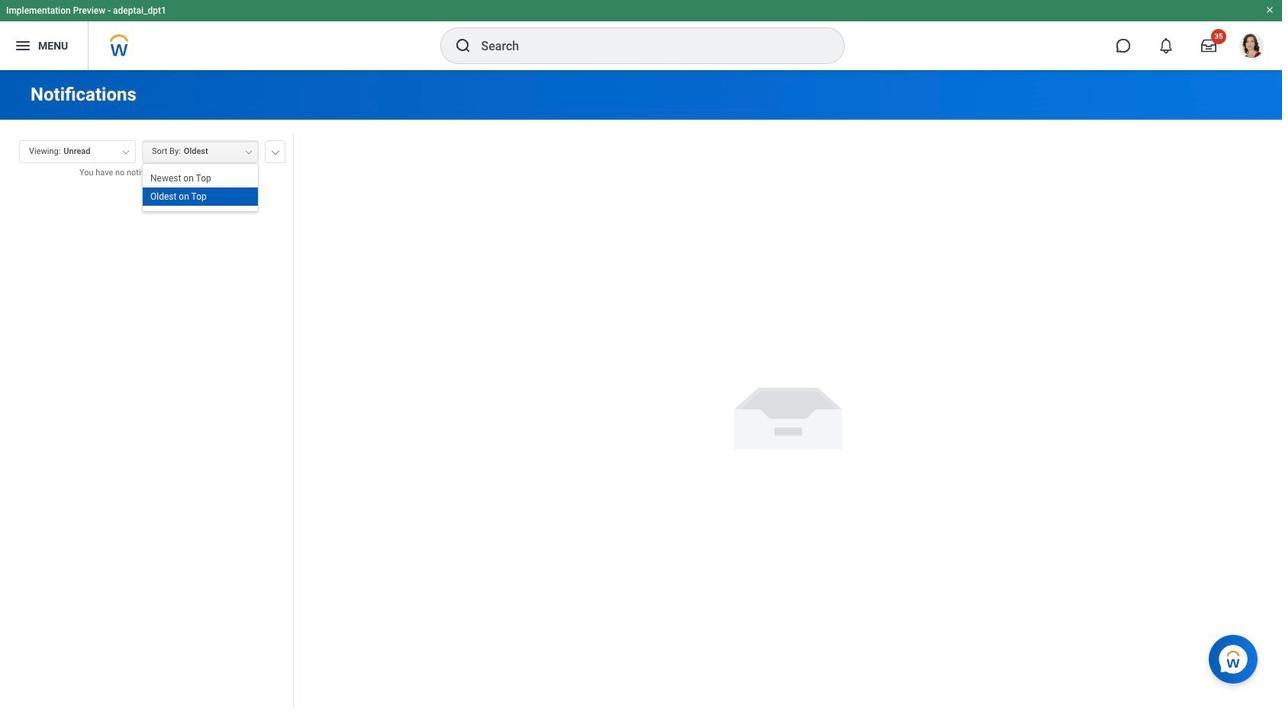 Task type: describe. For each thing, give the bounding box(es) containing it.
more image
[[271, 147, 280, 155]]

sort by list box
[[143, 169, 258, 206]]

Search Workday  search field
[[481, 29, 812, 63]]

inbox large image
[[1201, 38, 1216, 53]]

justify image
[[14, 37, 32, 55]]

reading pane region
[[294, 121, 1282, 709]]

close environment banner image
[[1265, 5, 1274, 14]]



Task type: locate. For each thing, give the bounding box(es) containing it.
banner
[[0, 0, 1282, 70]]

profile logan mcneil image
[[1239, 34, 1264, 61]]

notifications large image
[[1158, 38, 1174, 53]]

tab panel
[[0, 134, 293, 709]]

search image
[[454, 37, 472, 55]]

main content
[[0, 70, 1282, 709]]

inbox items list box
[[0, 191, 293, 709]]



Task type: vqa. For each thing, say whether or not it's contained in the screenshot.
tab panel
yes



